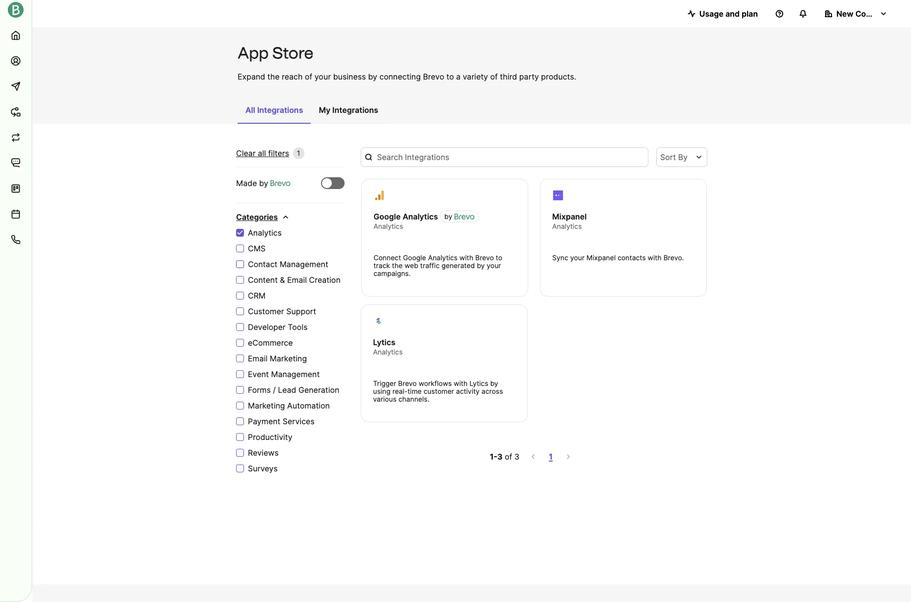 Task type: locate. For each thing, give the bounding box(es) containing it.
email up "event"
[[248, 354, 268, 364]]

google down the google analytics logo
[[374, 212, 401, 222]]

brevo up channels.
[[398, 379, 417, 388]]

all
[[258, 148, 266, 158]]

a
[[457, 72, 461, 82]]

your
[[315, 72, 331, 82], [571, 254, 585, 262], [487, 261, 501, 270]]

marketing
[[270, 354, 307, 364], [248, 401, 285, 411]]

brevo left a
[[423, 72, 445, 82]]

channels.
[[399, 395, 430, 403]]

brevo
[[423, 72, 445, 82], [476, 254, 494, 262], [398, 379, 417, 388]]

workflows
[[419, 379, 452, 388]]

with inside 'connect google analytics with brevo to track the web traffic generated by your campaigns.'
[[460, 254, 474, 262]]

generated
[[442, 261, 475, 270]]

to left a
[[447, 72, 454, 82]]

0 vertical spatial email
[[287, 275, 307, 285]]

with
[[460, 254, 474, 262], [648, 254, 662, 262], [454, 379, 468, 388]]

event
[[248, 369, 269, 379]]

1 vertical spatial the
[[392, 261, 403, 270]]

with right workflows
[[454, 379, 468, 388]]

1 horizontal spatial 3
[[515, 452, 520, 462]]

forms
[[248, 385, 271, 395]]

mixpanel
[[553, 212, 587, 222], [587, 254, 616, 262]]

contact management
[[248, 259, 329, 269]]

company
[[856, 9, 892, 19]]

by right google analytics
[[445, 212, 453, 221]]

to right generated
[[496, 254, 503, 262]]

lytics
[[373, 338, 396, 347], [470, 379, 489, 388]]

0 horizontal spatial google
[[374, 212, 401, 222]]

variety
[[463, 72, 488, 82]]

1 integrations from the left
[[257, 105, 303, 115]]

1 vertical spatial mixpanel
[[587, 254, 616, 262]]

lytics down lytics logo
[[373, 338, 396, 347]]

1 horizontal spatial your
[[487, 261, 501, 270]]

management for contact management
[[280, 259, 329, 269]]

0 horizontal spatial your
[[315, 72, 331, 82]]

with right traffic
[[460, 254, 474, 262]]

1 horizontal spatial google
[[403, 254, 426, 262]]

1-3 of 3
[[490, 452, 520, 462]]

2 vertical spatial brevo
[[398, 379, 417, 388]]

your right generated
[[487, 261, 501, 270]]

integrations right my
[[333, 105, 379, 115]]

google
[[374, 212, 401, 222], [403, 254, 426, 262]]

1 inside button
[[549, 452, 553, 462]]

connect
[[374, 254, 401, 262]]

0 horizontal spatial of
[[305, 72, 313, 82]]

0 vertical spatial marketing
[[270, 354, 307, 364]]

0 horizontal spatial brevo
[[398, 379, 417, 388]]

1 right filters
[[297, 149, 300, 157]]

management up forms / lead generation
[[271, 369, 320, 379]]

0 vertical spatial 1
[[297, 149, 300, 157]]

store
[[273, 44, 314, 62]]

connecting
[[380, 72, 421, 82]]

1 vertical spatial email
[[248, 354, 268, 364]]

1 vertical spatial google
[[403, 254, 426, 262]]

analytics
[[403, 212, 438, 222], [374, 222, 403, 230], [553, 222, 582, 230], [248, 228, 282, 238], [428, 254, 458, 262], [373, 348, 403, 356]]

1
[[297, 149, 300, 157], [549, 452, 553, 462]]

filters
[[268, 148, 289, 158]]

time
[[408, 387, 422, 395]]

sync your mixpanel contacts with brevo.
[[553, 254, 685, 262]]

1 horizontal spatial lytics
[[470, 379, 489, 388]]

0 vertical spatial lytics
[[373, 338, 396, 347]]

/
[[273, 385, 276, 395]]

0 horizontal spatial 3
[[498, 452, 503, 462]]

tab list
[[238, 100, 386, 124]]

1 vertical spatial to
[[496, 254, 503, 262]]

the left reach
[[268, 72, 280, 82]]

google analytics
[[374, 212, 438, 222]]

developer tools
[[248, 322, 308, 332]]

0 vertical spatial google
[[374, 212, 401, 222]]

1 vertical spatial brevo
[[476, 254, 494, 262]]

categories link
[[236, 211, 290, 223]]

1 horizontal spatial of
[[491, 72, 498, 82]]

activity
[[456, 387, 480, 395]]

sync
[[553, 254, 569, 262]]

1 horizontal spatial integrations
[[333, 105, 379, 115]]

creation
[[309, 275, 341, 285]]

by inside "trigger brevo workflows with lytics by using real-time customer activity across various channels."
[[491, 379, 499, 388]]

with for connect google analytics with brevo to track the web traffic generated by your campaigns.
[[460, 254, 474, 262]]

2 horizontal spatial of
[[505, 452, 513, 462]]

of right "1-"
[[505, 452, 513, 462]]

developer
[[248, 322, 286, 332]]

1 vertical spatial management
[[271, 369, 320, 379]]

2 horizontal spatial brevo
[[476, 254, 494, 262]]

2 integrations from the left
[[333, 105, 379, 115]]

integrations for my integrations
[[333, 105, 379, 115]]

1 3 from the left
[[498, 452, 503, 462]]

track
[[374, 261, 390, 270]]

third
[[500, 72, 518, 82]]

1 right 1-3 of 3
[[549, 452, 553, 462]]

new company button
[[817, 4, 896, 24]]

0 horizontal spatial to
[[447, 72, 454, 82]]

app store
[[238, 44, 314, 62]]

None checkbox
[[321, 177, 345, 189]]

using
[[373, 387, 391, 395]]

of left third
[[491, 72, 498, 82]]

0 horizontal spatial the
[[268, 72, 280, 82]]

of
[[305, 72, 313, 82], [491, 72, 498, 82], [505, 452, 513, 462]]

of right reach
[[305, 72, 313, 82]]

ecommerce
[[248, 338, 293, 348]]

1 vertical spatial lytics
[[470, 379, 489, 388]]

1 horizontal spatial 1
[[549, 452, 553, 462]]

categories
[[236, 212, 278, 222]]

1 horizontal spatial email
[[287, 275, 307, 285]]

email right &
[[287, 275, 307, 285]]

lytics right customer
[[470, 379, 489, 388]]

campaigns.
[[374, 269, 411, 278]]

brevo right generated
[[476, 254, 494, 262]]

productivity
[[248, 432, 293, 442]]

by right made
[[259, 178, 269, 188]]

0 horizontal spatial integrations
[[257, 105, 303, 115]]

your left business
[[315, 72, 331, 82]]

marketing up payment
[[248, 401, 285, 411]]

0 horizontal spatial lytics
[[373, 338, 396, 347]]

lytics analytics
[[373, 338, 403, 356]]

traffic
[[421, 261, 440, 270]]

analytics inside mixpanel analytics
[[553, 222, 582, 230]]

clear
[[236, 148, 256, 158]]

the left web
[[392, 261, 403, 270]]

by right the "activity"
[[491, 379, 499, 388]]

1 button
[[547, 450, 555, 464]]

integrations
[[257, 105, 303, 115], [333, 105, 379, 115]]

mixpanel left contacts
[[587, 254, 616, 262]]

brevo inside "trigger brevo workflows with lytics by using real-time customer activity across various channels."
[[398, 379, 417, 388]]

mixpanel down "mixpanel logo"
[[553, 212, 587, 222]]

google right connect
[[403, 254, 426, 262]]

brevo.
[[664, 254, 685, 262]]

1 vertical spatial 1
[[549, 452, 553, 462]]

across
[[482, 387, 503, 395]]

with inside "trigger brevo workflows with lytics by using real-time customer activity across various channels."
[[454, 379, 468, 388]]

contact
[[248, 259, 278, 269]]

management up 'content & email creation'
[[280, 259, 329, 269]]

marketing up event management
[[270, 354, 307, 364]]

by inside 'connect google analytics with brevo to track the web traffic generated by your campaigns.'
[[477, 261, 485, 270]]

integrations right all
[[257, 105, 303, 115]]

1 horizontal spatial to
[[496, 254, 503, 262]]

trigger
[[373, 379, 397, 388]]

your right 'sync'
[[571, 254, 585, 262]]

the inside 'connect google analytics with brevo to track the web traffic generated by your campaigns.'
[[392, 261, 403, 270]]

0 vertical spatial management
[[280, 259, 329, 269]]

management
[[280, 259, 329, 269], [271, 369, 320, 379]]

to
[[447, 72, 454, 82], [496, 254, 503, 262]]

1 horizontal spatial the
[[392, 261, 403, 270]]

by right generated
[[477, 261, 485, 270]]

1 horizontal spatial brevo
[[423, 72, 445, 82]]



Task type: vqa. For each thing, say whether or not it's contained in the screenshot.
'MADE BY'
yes



Task type: describe. For each thing, give the bounding box(es) containing it.
sort by button
[[657, 147, 708, 167]]

clear all filters link
[[236, 147, 289, 159]]

made
[[236, 178, 257, 188]]

web
[[405, 261, 419, 270]]

tools
[[288, 322, 308, 332]]

my integrations
[[319, 105, 379, 115]]

google analytics logo image
[[374, 190, 385, 201]]

new
[[837, 9, 854, 19]]

reviews
[[248, 448, 279, 458]]

connect google analytics with brevo to track the web traffic generated by your campaigns.
[[374, 254, 503, 278]]

0 vertical spatial brevo
[[423, 72, 445, 82]]

all
[[246, 105, 255, 115]]

business
[[333, 72, 366, 82]]

brevo inside 'connect google analytics with brevo to track the web traffic generated by your campaigns.'
[[476, 254, 494, 262]]

0 horizontal spatial email
[[248, 354, 268, 364]]

new company
[[837, 9, 892, 19]]

lytics inside "trigger brevo workflows with lytics by using real-time customer activity across various channels."
[[470, 379, 489, 388]]

sort by
[[661, 152, 688, 162]]

2 horizontal spatial your
[[571, 254, 585, 262]]

products.
[[542, 72, 577, 82]]

lytics logo image
[[374, 316, 385, 327]]

services
[[283, 417, 315, 426]]

sort
[[661, 152, 677, 162]]

made by
[[236, 178, 271, 188]]

payment
[[248, 417, 281, 426]]

expand the reach of your business by connecting brevo to a variety of third party products.
[[238, 72, 577, 82]]

customer
[[248, 307, 284, 316]]

content & email creation
[[248, 275, 341, 285]]

tab list containing all integrations
[[238, 100, 386, 124]]

surveys
[[248, 464, 278, 474]]

0 horizontal spatial 1
[[297, 149, 300, 157]]

expand
[[238, 72, 265, 82]]

0 vertical spatial the
[[268, 72, 280, 82]]

party
[[520, 72, 539, 82]]

usage and plan
[[700, 9, 759, 19]]

forms / lead generation
[[248, 385, 340, 395]]

with for trigger brevo workflows with lytics by using real-time customer activity across various channels.
[[454, 379, 468, 388]]

trigger brevo workflows with lytics by using real-time customer activity across various channels.
[[373, 379, 503, 403]]

content
[[248, 275, 278, 285]]

email marketing
[[248, 354, 307, 364]]

my integrations link
[[311, 100, 386, 123]]

mixpanel analytics
[[553, 212, 587, 230]]

mixpanel logo image
[[553, 190, 564, 201]]

payment services
[[248, 417, 315, 426]]

your inside 'connect google analytics with brevo to track the web traffic generated by your campaigns.'
[[487, 261, 501, 270]]

marketing automation
[[248, 401, 330, 411]]

support
[[287, 307, 316, 316]]

0 vertical spatial to
[[447, 72, 454, 82]]

usage
[[700, 9, 724, 19]]

integrations for all integrations
[[257, 105, 303, 115]]

reach
[[282, 72, 303, 82]]

my
[[319, 105, 331, 115]]

all integrations
[[246, 105, 303, 115]]

1-
[[490, 452, 498, 462]]

clear all filters
[[236, 148, 289, 158]]

2 3 from the left
[[515, 452, 520, 462]]

customer support
[[248, 307, 316, 316]]

0 vertical spatial mixpanel
[[553, 212, 587, 222]]

cms
[[248, 244, 266, 254]]

automation
[[287, 401, 330, 411]]

with left brevo.
[[648, 254, 662, 262]]

various
[[373, 395, 397, 403]]

to inside 'connect google analytics with brevo to track the web traffic generated by your campaigns.'
[[496, 254, 503, 262]]

usage and plan button
[[680, 4, 766, 24]]

Search Integrations search field
[[361, 147, 649, 167]]

and
[[726, 9, 740, 19]]

customer
[[424, 387, 454, 395]]

crm
[[248, 291, 266, 301]]

by
[[679, 152, 688, 162]]

contacts
[[618, 254, 646, 262]]

generation
[[299, 385, 340, 395]]

lead
[[278, 385, 296, 395]]

event management
[[248, 369, 320, 379]]

all integrations link
[[238, 100, 311, 124]]

by right business
[[368, 72, 378, 82]]

real-
[[393, 387, 408, 395]]

1 vertical spatial marketing
[[248, 401, 285, 411]]

lytics inside lytics analytics
[[373, 338, 396, 347]]

plan
[[742, 9, 759, 19]]

google inside 'connect google analytics with brevo to track the web traffic generated by your campaigns.'
[[403, 254, 426, 262]]

analytics inside 'connect google analytics with brevo to track the web traffic generated by your campaigns.'
[[428, 254, 458, 262]]

management for event management
[[271, 369, 320, 379]]

app
[[238, 44, 269, 62]]

&
[[280, 275, 285, 285]]



